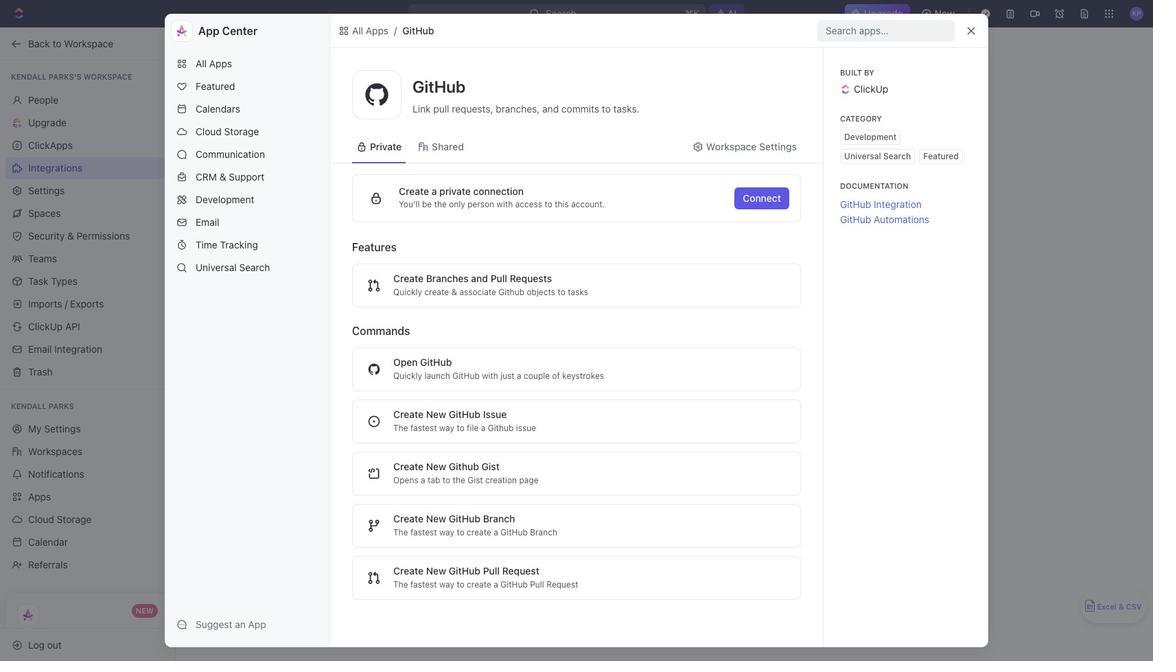 Task type: vqa. For each thing, say whether or not it's contained in the screenshot.


Task type: describe. For each thing, give the bounding box(es) containing it.
& for security
[[67, 230, 74, 241]]

create for new github pull request
[[393, 565, 424, 577]]

have
[[625, 334, 652, 349]]

create for new github gist
[[393, 461, 424, 472]]

launch
[[425, 371, 450, 381]]

0 horizontal spatial all
[[196, 58, 207, 69]]

create inside the create new github pull request the fastest way to create a github pull request
[[467, 579, 491, 590]]

way for new github issue
[[439, 423, 454, 433]]

create new github branch the fastest way to create a github branch
[[393, 513, 557, 538]]

task types link
[[5, 270, 170, 292]]

center!
[[766, 363, 799, 375]]

0 horizontal spatial request
[[502, 565, 540, 577]]

1 vertical spatial universal search
[[196, 262, 270, 273]]

github automations link
[[840, 212, 930, 227]]

0 horizontal spatial cloud
[[28, 513, 54, 525]]

tracking
[[220, 239, 258, 251]]

person
[[468, 199, 494, 209]]

shared
[[432, 141, 464, 152]]

security
[[28, 230, 65, 241]]

communication link
[[171, 143, 324, 165]]

new for new github branch
[[426, 513, 446, 524]]

pull
[[433, 103, 449, 114]]

teams link
[[5, 247, 170, 269]]

github integration link
[[840, 197, 922, 212]]

private
[[370, 141, 402, 152]]

crm
[[196, 171, 217, 183]]

new for new github gist
[[426, 461, 446, 472]]

trash
[[28, 366, 53, 377]]

suggest
[[196, 619, 232, 630]]

github integration github automations
[[840, 198, 930, 225]]

a inside "create new github branch the fastest way to create a github branch"
[[494, 527, 498, 538]]

0 horizontal spatial new
[[655, 378, 674, 389]]

out
[[47, 639, 62, 650]]

tab
[[428, 475, 440, 485]]

task
[[28, 275, 48, 287]]

cloud storage link inside github dialog
[[171, 121, 324, 143]]

account.
[[571, 199, 605, 209]]

settings for my
[[44, 423, 81, 435]]

api
[[65, 320, 80, 332]]

0 vertical spatial all apps link
[[336, 23, 391, 39]]

apps
[[598, 363, 620, 375]]

settings inside settings link
[[28, 184, 65, 196]]

built by
[[840, 68, 875, 77]]

features,
[[676, 378, 715, 389]]

crm & support
[[196, 171, 265, 183]]

github inside create new github gist opens a tab to the gist creation page
[[449, 461, 479, 472]]

of inside open github quickly launch github with just a couple of keystrokes
[[552, 371, 560, 381]]

0 vertical spatial search
[[884, 151, 911, 161]]

workspace inside github dialog
[[706, 141, 757, 152]]

log out button
[[5, 634, 163, 656]]

0 horizontal spatial in
[[665, 392, 673, 404]]

cloud storage for the bottommost cloud storage 'link'
[[28, 513, 92, 525]]

fastest for new github issue
[[410, 423, 437, 433]]

email for email integration
[[28, 343, 52, 355]]

& inside create branches and pull requests quickly create & associate github objects to tasks
[[451, 287, 457, 297]]

integration for github
[[874, 198, 922, 210]]

documentation
[[840, 181, 909, 190]]

suggest an app
[[196, 619, 266, 630]]

clickup api link
[[5, 315, 170, 337]]

the for new github branch
[[393, 527, 408, 538]]

to inside create new github issue the fastest way to file a github issue
[[457, 423, 465, 433]]

1 vertical spatial universal search link
[[171, 257, 324, 279]]

link
[[413, 103, 431, 114]]

create new github issue the fastest way to file a github issue
[[393, 408, 536, 433]]

just
[[501, 371, 515, 381]]

discover
[[534, 378, 573, 389]]

0 horizontal spatial all apps link
[[171, 53, 324, 75]]

2 vertical spatial apps
[[28, 491, 51, 503]]

integrations
[[642, 363, 694, 375]]

imports
[[28, 298, 62, 309]]

github link pull requests, branches, and commits to tasks.
[[413, 77, 640, 114]]

integration for email
[[54, 343, 102, 355]]

app center
[[198, 25, 258, 37]]

create inside "create new github branch the fastest way to create a github branch"
[[467, 527, 491, 538]]

1 horizontal spatial universal search
[[844, 151, 911, 161]]

0 vertical spatial your
[[576, 363, 596, 375]]

fastest for new github branch
[[410, 527, 437, 538]]

a inside create new github issue the fastest way to file a github issue
[[481, 423, 486, 433]]

github inside create new github issue the fastest way to file a github issue
[[449, 408, 481, 420]]

the inside create new github gist opens a tab to the gist creation page
[[453, 475, 465, 485]]

1 vertical spatial development
[[196, 194, 254, 205]]

1 vertical spatial development link
[[171, 189, 324, 211]]

upgrade for bottommost upgrade link
[[28, 116, 67, 128]]

you'll
[[399, 199, 420, 209]]

1 horizontal spatial featured
[[923, 151, 959, 161]]

0 horizontal spatial featured link
[[171, 76, 324, 97]]

2 vertical spatial pull
[[530, 579, 544, 590]]

app inside button
[[248, 619, 266, 630]]

our
[[707, 363, 722, 375]]

clickup api
[[28, 320, 80, 332]]

apps for top the all apps link
[[366, 25, 389, 36]]

connect
[[743, 192, 781, 204]]

to inside "create new github branch the fastest way to create a github branch"
[[457, 527, 465, 538]]

issue
[[516, 423, 536, 433]]

create a private connection you'll be the only person with access to this account.
[[399, 185, 605, 209]]

of inside find all of your apps and integrations in our new app center! discover apps, learn about new features, and manage your connections in one place.
[[564, 363, 573, 375]]

commits
[[562, 103, 599, 114]]

Search apps… field
[[826, 23, 949, 39]]

branches
[[426, 273, 469, 284]]

quickly inside open github quickly launch github with just a couple of keystrokes
[[393, 371, 422, 381]]

apps link
[[5, 486, 170, 508]]

to inside create a private connection you'll be the only person with access to this account.
[[545, 199, 552, 209]]

0 vertical spatial universal
[[844, 151, 881, 161]]

new button
[[916, 3, 963, 25]]

kb1kn image
[[693, 141, 704, 152]]

file
[[467, 423, 479, 433]]

1 vertical spatial gist
[[468, 475, 483, 485]]

create for new github issue
[[393, 408, 424, 420]]

objects
[[527, 287, 555, 297]]

integrations have moved to app center
[[552, 334, 777, 349]]

github inside create branches and pull requests quickly create & associate github objects to tasks
[[499, 287, 525, 297]]

tasks
[[568, 287, 588, 297]]

spaces link
[[5, 202, 170, 224]]

associate
[[460, 287, 496, 297]]

a inside open github quickly launch github with just a couple of keystrokes
[[517, 371, 522, 381]]

new inside button
[[935, 8, 955, 19]]

imports / exports
[[28, 298, 104, 309]]

1 vertical spatial search
[[239, 262, 270, 273]]

calendars
[[196, 103, 240, 115]]

clickapps
[[28, 139, 73, 151]]

branches,
[[496, 103, 540, 114]]

apps for left the all apps link
[[209, 58, 232, 69]]

my settings link
[[5, 418, 170, 440]]

csv
[[1126, 602, 1142, 611]]

kb1kn image for private
[[356, 141, 367, 152]]

workspace inside button
[[64, 37, 113, 49]]

fastest inside the create new github pull request the fastest way to create a github pull request
[[410, 579, 437, 590]]

0 vertical spatial branch
[[483, 513, 515, 524]]

1 horizontal spatial new
[[724, 363, 743, 375]]

features
[[352, 241, 397, 253]]

center inside github dialog
[[222, 25, 258, 37]]

& for excel
[[1119, 602, 1124, 611]]

a inside the create new github pull request the fastest way to create a github pull request
[[494, 579, 498, 590]]

security & permissions
[[28, 230, 130, 241]]

and inside create branches and pull requests quickly create & associate github objects to tasks
[[471, 273, 488, 284]]

settings for workspace
[[759, 141, 797, 152]]

settings link
[[5, 180, 170, 201]]

imports / exports link
[[5, 293, 170, 315]]

access
[[515, 199, 542, 209]]

automations
[[874, 213, 930, 225]]

0 vertical spatial in
[[697, 363, 705, 375]]

0 vertical spatial development link
[[840, 130, 901, 145]]

create inside create branches and pull requests quickly create & associate github objects to tasks
[[425, 287, 449, 297]]

create inside create branches and pull requests quickly create & associate github objects to tasks
[[393, 273, 424, 284]]

quickly inside create branches and pull requests quickly create & associate github objects to tasks
[[393, 287, 422, 297]]

/ inside github dialog
[[394, 25, 397, 36]]

1 vertical spatial cloud storage link
[[5, 509, 170, 531]]

and inside github link pull requests, branches, and commits to tasks.
[[542, 103, 559, 114]]

moved
[[655, 334, 694, 349]]

new for new github pull request
[[426, 565, 446, 577]]

tasks.
[[613, 103, 640, 114]]

⌘k
[[685, 8, 700, 19]]

time
[[196, 239, 217, 251]]

support
[[229, 171, 265, 183]]

open github quickly launch github with just a couple of keystrokes
[[393, 356, 604, 381]]

1 horizontal spatial all
[[352, 25, 363, 36]]

pull for requests
[[491, 273, 507, 284]]



Task type: locate. For each thing, give the bounding box(es) containing it.
and left commits
[[542, 103, 559, 114]]

1 vertical spatial /
[[65, 298, 68, 309]]

cloud storage inside github dialog
[[196, 126, 259, 137]]

kb1kn image inside shared link
[[418, 141, 429, 152]]

email up trash
[[28, 343, 52, 355]]

new down the integrations
[[655, 378, 674, 389]]

1 vertical spatial featured link
[[919, 149, 963, 164]]

create branches and pull requests quickly create & associate github objects to tasks
[[393, 273, 588, 297]]

1 horizontal spatial featured link
[[919, 149, 963, 164]]

0 vertical spatial way
[[439, 423, 454, 433]]

0 vertical spatial workspace
[[64, 37, 113, 49]]

way down tab
[[439, 527, 454, 538]]

1 horizontal spatial universal search link
[[840, 149, 915, 164]]

clickup down imports
[[28, 320, 63, 332]]

trash link
[[5, 361, 170, 383]]

to right tab
[[443, 475, 450, 485]]

featured link
[[171, 76, 324, 97], [919, 149, 963, 164]]

create down branches
[[425, 287, 449, 297]]

gist up the creation
[[482, 461, 500, 472]]

1 horizontal spatial upgrade link
[[845, 4, 910, 23]]

1 vertical spatial your
[[775, 378, 795, 389]]

create up the create new github pull request the fastest way to create a github pull request
[[467, 527, 491, 538]]

only
[[449, 199, 465, 209]]

back to workspace button
[[5, 33, 163, 55]]

email inside github dialog
[[196, 216, 219, 228]]

github down requests
[[499, 287, 525, 297]]

new
[[724, 363, 743, 375], [655, 378, 674, 389]]

security & permissions link
[[5, 225, 170, 247]]

integrations down clickapps
[[28, 162, 83, 173]]

0 vertical spatial universal search link
[[840, 149, 915, 164]]

0 horizontal spatial email
[[28, 343, 52, 355]]

storage down calendars link
[[224, 126, 259, 137]]

1 kb1kn image from the left
[[356, 141, 367, 152]]

1 vertical spatial in
[[665, 392, 673, 404]]

create
[[399, 185, 429, 197], [393, 273, 424, 284], [393, 408, 424, 420], [393, 461, 424, 472], [393, 513, 424, 524], [393, 565, 424, 577]]

1 vertical spatial center
[[738, 334, 777, 349]]

of right all
[[564, 363, 573, 375]]

1 vertical spatial all apps
[[196, 58, 232, 69]]

create new github pull request the fastest way to create a github pull request
[[393, 565, 578, 590]]

1 horizontal spatial storage
[[224, 126, 259, 137]]

0 horizontal spatial of
[[552, 371, 560, 381]]

a inside create new github gist opens a tab to the gist creation page
[[421, 475, 425, 485]]

1 vertical spatial cloud storage
[[28, 513, 92, 525]]

0 vertical spatial development
[[844, 132, 897, 142]]

1 vertical spatial branch
[[530, 527, 557, 538]]

universal search link up documentation
[[840, 149, 915, 164]]

private link
[[352, 130, 406, 163]]

one
[[675, 392, 692, 404]]

create inside create a private connection you'll be the only person with access to this account.
[[399, 185, 429, 197]]

with left just
[[482, 371, 498, 381]]

& down branches
[[451, 287, 457, 297]]

referrals link
[[5, 554, 170, 576]]

a right just
[[517, 371, 522, 381]]

github
[[402, 25, 434, 36], [413, 77, 466, 96], [840, 198, 871, 210], [840, 213, 871, 225], [420, 356, 452, 368], [453, 371, 480, 381], [449, 408, 481, 420], [449, 513, 481, 524], [501, 527, 528, 538], [449, 565, 481, 577], [501, 579, 528, 590]]

learn
[[603, 378, 625, 389]]

0 horizontal spatial universal
[[196, 262, 237, 273]]

with inside create a private connection you'll be the only person with access to this account.
[[497, 199, 513, 209]]

kb1kn image left private
[[356, 141, 367, 152]]

fastest
[[410, 423, 437, 433], [410, 527, 437, 538], [410, 579, 437, 590]]

1 horizontal spatial cloud storage
[[196, 126, 259, 137]]

1 horizontal spatial of
[[564, 363, 573, 375]]

create down "create new github branch the fastest way to create a github branch"
[[467, 579, 491, 590]]

calendar link
[[5, 531, 170, 553]]

create inside create new github gist opens a tab to the gist creation page
[[393, 461, 424, 472]]

way left the "file"
[[439, 423, 454, 433]]

0 horizontal spatial apps
[[28, 491, 51, 503]]

apps,
[[576, 378, 600, 389]]

to inside create branches and pull requests quickly create & associate github objects to tasks
[[558, 287, 566, 297]]

workspace settings
[[706, 141, 797, 152]]

log
[[28, 639, 45, 650]]

2 fastest from the top
[[410, 527, 437, 538]]

log out
[[28, 639, 62, 650]]

/ left exports
[[65, 298, 68, 309]]

workspace
[[64, 37, 113, 49], [706, 141, 757, 152]]

1 vertical spatial request
[[547, 579, 578, 590]]

cloud up calendar on the left bottom of page
[[28, 513, 54, 525]]

cloud storage up calendar on the left bottom of page
[[28, 513, 92, 525]]

upgrade up search apps… field
[[864, 8, 903, 19]]

way for new github branch
[[439, 527, 454, 538]]

keystrokes
[[562, 371, 604, 381]]

upgrade
[[864, 8, 903, 19], [28, 116, 67, 128]]

permissions
[[77, 230, 130, 241]]

development down crm & support
[[196, 194, 254, 205]]

1 the from the top
[[393, 423, 408, 433]]

2 vertical spatial settings
[[44, 423, 81, 435]]

of right find
[[552, 371, 560, 381]]

new right our
[[724, 363, 743, 375]]

and up associate
[[471, 273, 488, 284]]

create inside create new github issue the fastest way to file a github issue
[[393, 408, 424, 420]]

to left tasks.
[[602, 103, 611, 114]]

1 vertical spatial the
[[393, 527, 408, 538]]

cloud storage for cloud storage 'link' within the github dialog
[[196, 126, 259, 137]]

quickly down open
[[393, 371, 422, 381]]

kb1kn image for shared
[[418, 141, 429, 152]]

kb1kn image
[[356, 141, 367, 152], [418, 141, 429, 152]]

storage down "apps" link
[[57, 513, 92, 525]]

universal search up documentation
[[844, 151, 911, 161]]

a up "be"
[[432, 185, 437, 197]]

a up the create new github pull request the fastest way to create a github pull request
[[494, 527, 498, 538]]

0 vertical spatial upgrade link
[[845, 4, 910, 23]]

0 horizontal spatial upgrade
[[28, 116, 67, 128]]

0 vertical spatial clickup
[[854, 83, 889, 95]]

0 horizontal spatial workspace
[[64, 37, 113, 49]]

settings inside my settings link
[[44, 423, 81, 435]]

quickly up commands
[[393, 287, 422, 297]]

clickup inside github dialog
[[854, 83, 889, 95]]

to inside github link pull requests, branches, and commits to tasks.
[[602, 103, 611, 114]]

workspace right kb1kn image
[[706, 141, 757, 152]]

to right back
[[53, 37, 61, 49]]

new inside create new github issue the fastest way to file a github issue
[[426, 408, 446, 420]]

1 vertical spatial upgrade
[[28, 116, 67, 128]]

the for new github issue
[[393, 423, 408, 433]]

0 vertical spatial request
[[502, 565, 540, 577]]

cloud down the calendars
[[196, 126, 222, 137]]

integrations link
[[5, 157, 170, 179]]

calendars link
[[171, 98, 324, 120]]

create for new github branch
[[393, 513, 424, 524]]

new inside create new github gist opens a tab to the gist creation page
[[426, 461, 446, 472]]

cloud storage link down calendars link
[[171, 121, 324, 143]]

1 way from the top
[[439, 423, 454, 433]]

fastest inside create new github issue the fastest way to file a github issue
[[410, 423, 437, 433]]

0 horizontal spatial /
[[65, 298, 68, 309]]

& right crm
[[219, 171, 226, 183]]

1 horizontal spatial in
[[697, 363, 705, 375]]

app inside find all of your apps and integrations in our new app center! discover apps, learn about new features, and manage your connections in one place.
[[745, 363, 763, 375]]

upgrade up clickapps
[[28, 116, 67, 128]]

an
[[235, 619, 246, 630]]

1 vertical spatial upgrade link
[[5, 112, 170, 134]]

universal search
[[844, 151, 911, 161], [196, 262, 270, 273]]

1 horizontal spatial all apps
[[352, 25, 389, 36]]

in left one
[[665, 392, 673, 404]]

1 vertical spatial github
[[488, 423, 514, 433]]

private
[[439, 185, 471, 197]]

0 vertical spatial integrations
[[28, 162, 83, 173]]

1 vertical spatial featured
[[923, 151, 959, 161]]

the inside "create new github branch the fastest way to create a github branch"
[[393, 527, 408, 538]]

1 horizontal spatial center
[[738, 334, 777, 349]]

universal down time
[[196, 262, 237, 273]]

& right security
[[67, 230, 74, 241]]

github down the "file"
[[449, 461, 479, 472]]

github dialog
[[165, 14, 989, 647]]

universal search down time tracking
[[196, 262, 270, 273]]

this
[[555, 199, 569, 209]]

apps down app center
[[209, 58, 232, 69]]

1 fastest from the top
[[410, 423, 437, 433]]

0 vertical spatial gist
[[482, 461, 500, 472]]

all apps down app center
[[196, 58, 232, 69]]

settings up spaces
[[28, 184, 65, 196]]

github inside github link pull requests, branches, and commits to tasks.
[[413, 77, 466, 96]]

issue
[[483, 408, 507, 420]]

teams
[[28, 252, 57, 264]]

pull for request
[[483, 565, 500, 577]]

2 the from the top
[[393, 527, 408, 538]]

2 way from the top
[[439, 527, 454, 538]]

to
[[53, 37, 61, 49], [602, 103, 611, 114], [545, 199, 552, 209], [558, 287, 566, 297], [697, 334, 708, 349], [457, 423, 465, 433], [443, 475, 450, 485], [457, 527, 465, 538], [457, 579, 465, 590]]

to left "this"
[[545, 199, 552, 209]]

0 vertical spatial all
[[352, 25, 363, 36]]

0 vertical spatial cloud storage link
[[171, 121, 324, 143]]

to inside button
[[53, 37, 61, 49]]

a right the "file"
[[481, 423, 486, 433]]

my
[[28, 423, 42, 435]]

people link
[[5, 89, 170, 111]]

2 vertical spatial way
[[439, 579, 454, 590]]

& for crm
[[219, 171, 226, 183]]

category
[[840, 114, 882, 123]]

0 horizontal spatial search
[[239, 262, 270, 273]]

0 horizontal spatial integrations
[[28, 162, 83, 173]]

excel & csv link
[[1081, 589, 1146, 623]]

upgrade link
[[845, 4, 910, 23], [5, 112, 170, 134]]

cloud
[[196, 126, 222, 137], [28, 513, 54, 525]]

new inside the create new github pull request the fastest way to create a github pull request
[[426, 565, 446, 577]]

1 vertical spatial email
[[28, 343, 52, 355]]

workspace right back
[[64, 37, 113, 49]]

0 vertical spatial upgrade
[[864, 8, 903, 19]]

in left our
[[697, 363, 705, 375]]

0 vertical spatial all apps
[[352, 25, 389, 36]]

branch down "page"
[[530, 527, 557, 538]]

1 horizontal spatial universal
[[844, 151, 881, 161]]

create inside the create new github pull request the fastest way to create a github pull request
[[393, 565, 424, 577]]

create inside "create new github branch the fastest way to create a github branch"
[[393, 513, 424, 524]]

github inside create new github issue the fastest way to file a github issue
[[488, 423, 514, 433]]

clickup down by
[[854, 83, 889, 95]]

be
[[422, 199, 432, 209]]

0 vertical spatial featured
[[196, 80, 235, 92]]

all apps link down app center
[[171, 53, 324, 75]]

branch down the creation
[[483, 513, 515, 524]]

upgrade link down "people" link
[[5, 112, 170, 134]]

open
[[393, 356, 418, 368]]

to down "create new github branch the fastest way to create a github branch"
[[457, 579, 465, 590]]

& inside "link"
[[1119, 602, 1124, 611]]

development link down category
[[840, 130, 901, 145]]

dxxtk image
[[338, 25, 349, 36]]

integrations for integrations have moved to app center
[[552, 334, 622, 349]]

search up documentation
[[884, 151, 911, 161]]

your down center!
[[775, 378, 795, 389]]

development link
[[840, 130, 901, 145], [171, 189, 324, 211]]

connection
[[473, 185, 524, 197]]

storage inside github dialog
[[224, 126, 259, 137]]

/ github
[[394, 25, 434, 36]]

search down 'time tracking' link
[[239, 262, 270, 273]]

way inside "create new github branch the fastest way to create a github branch"
[[439, 527, 454, 538]]

1 quickly from the top
[[393, 287, 422, 297]]

2 quickly from the top
[[393, 371, 422, 381]]

cloud inside github dialog
[[196, 126, 222, 137]]

0 vertical spatial featured link
[[171, 76, 324, 97]]

with down connection
[[497, 199, 513, 209]]

integrations up keystrokes at the bottom
[[552, 334, 622, 349]]

1 vertical spatial apps
[[209, 58, 232, 69]]

workspaces link
[[5, 441, 170, 463]]

2 kb1kn image from the left
[[418, 141, 429, 152]]

by
[[864, 68, 875, 77]]

apps right the dxxtk 'icon' on the top
[[366, 25, 389, 36]]

universal up documentation
[[844, 151, 881, 161]]

1 vertical spatial all
[[196, 58, 207, 69]]

all down app center
[[196, 58, 207, 69]]

way inside create new github issue the fastest way to file a github issue
[[439, 423, 454, 433]]

apps down notifications
[[28, 491, 51, 503]]

0 vertical spatial quickly
[[393, 287, 422, 297]]

cloud storage link down "apps" link
[[5, 509, 170, 531]]

1 horizontal spatial email
[[196, 216, 219, 228]]

1 horizontal spatial development
[[844, 132, 897, 142]]

0 horizontal spatial featured
[[196, 80, 235, 92]]

0 horizontal spatial branch
[[483, 513, 515, 524]]

to left tasks
[[558, 287, 566, 297]]

fastest inside "create new github branch the fastest way to create a github branch"
[[410, 527, 437, 538]]

0 vertical spatial /
[[394, 25, 397, 36]]

3 fastest from the top
[[410, 579, 437, 590]]

a down "create new github branch the fastest way to create a github branch"
[[494, 579, 498, 590]]

the inside the create new github pull request the fastest way to create a github pull request
[[393, 579, 408, 590]]

1 horizontal spatial development link
[[840, 130, 901, 145]]

the
[[434, 199, 447, 209], [453, 475, 465, 485]]

shared link
[[414, 130, 468, 163]]

new inside "create new github branch the fastest way to create a github branch"
[[426, 513, 446, 524]]

1 vertical spatial pull
[[483, 565, 500, 577]]

find
[[530, 363, 549, 375]]

a
[[432, 185, 437, 197], [517, 371, 522, 381], [481, 423, 486, 433], [421, 475, 425, 485], [494, 527, 498, 538], [494, 579, 498, 590]]

and down our
[[718, 378, 734, 389]]

1 horizontal spatial apps
[[209, 58, 232, 69]]

0 horizontal spatial clickup
[[28, 320, 63, 332]]

clickup for clickup api
[[28, 320, 63, 332]]

all
[[552, 363, 562, 375]]

commands
[[352, 325, 410, 337]]

universal search link down 'time tracking' link
[[171, 257, 324, 279]]

& left the csv
[[1119, 602, 1124, 611]]

kb1kn image left shared
[[418, 141, 429, 152]]

time tracking
[[196, 239, 258, 251]]

0 vertical spatial universal search
[[844, 151, 911, 161]]

to left the "file"
[[457, 423, 465, 433]]

all
[[352, 25, 363, 36], [196, 58, 207, 69]]

2 horizontal spatial apps
[[366, 25, 389, 36]]

0 vertical spatial the
[[393, 423, 408, 433]]

1 vertical spatial settings
[[28, 184, 65, 196]]

and up about
[[622, 363, 639, 375]]

1 horizontal spatial request
[[547, 579, 578, 590]]

all apps link
[[336, 23, 391, 39], [171, 53, 324, 75]]

3 way from the top
[[439, 579, 454, 590]]

2 vertical spatial create
[[467, 579, 491, 590]]

to inside create new github gist opens a tab to the gist creation page
[[443, 475, 450, 485]]

to inside the create new github pull request the fastest way to create a github pull request
[[457, 579, 465, 590]]

0 horizontal spatial development
[[196, 194, 254, 205]]

universal
[[844, 151, 881, 161], [196, 262, 237, 273]]

0 vertical spatial integration
[[874, 198, 922, 210]]

excel & csv
[[1097, 602, 1142, 611]]

settings
[[759, 141, 797, 152], [28, 184, 65, 196], [44, 423, 81, 435]]

upgrade link up by
[[845, 4, 910, 23]]

integration up automations
[[874, 198, 922, 210]]

requests
[[510, 273, 552, 284]]

0 horizontal spatial cloud storage
[[28, 513, 92, 525]]

0 vertical spatial fastest
[[410, 423, 437, 433]]

integration inside github integration github automations
[[874, 198, 922, 210]]

notifications link
[[5, 463, 170, 485]]

/
[[394, 25, 397, 36], [65, 298, 68, 309]]

all right the dxxtk 'icon' on the top
[[352, 25, 363, 36]]

the inside create new github issue the fastest way to file a github issue
[[393, 423, 408, 433]]

kb1kn image inside private link
[[356, 141, 367, 152]]

settings inside workspace settings link
[[759, 141, 797, 152]]

all apps right the dxxtk 'icon' on the top
[[352, 25, 389, 36]]

types
[[51, 275, 78, 287]]

1 horizontal spatial clickup
[[854, 83, 889, 95]]

a inside create a private connection you'll be the only person with access to this account.
[[432, 185, 437, 197]]

0 vertical spatial cloud storage
[[196, 126, 259, 137]]

workspaces
[[28, 446, 82, 457]]

integration down "api"
[[54, 343, 102, 355]]

page
[[519, 475, 539, 485]]

1 vertical spatial clickup
[[28, 320, 63, 332]]

requests,
[[452, 103, 493, 114]]

with inside open github quickly launch github with just a couple of keystrokes
[[482, 371, 498, 381]]

0 horizontal spatial all apps
[[196, 58, 232, 69]]

a left tab
[[421, 475, 425, 485]]

settings up workspaces
[[44, 423, 81, 435]]

gist left the creation
[[468, 475, 483, 485]]

clickapps link
[[5, 134, 170, 156]]

2 vertical spatial github
[[449, 461, 479, 472]]

settings up connect
[[759, 141, 797, 152]]

all apps link left / github
[[336, 23, 391, 39]]

the right "be"
[[434, 199, 447, 209]]

way inside the create new github pull request the fastest way to create a github pull request
[[439, 579, 454, 590]]

3 the from the top
[[393, 579, 408, 590]]

github down issue
[[488, 423, 514, 433]]

0 horizontal spatial universal search
[[196, 262, 270, 273]]

to up the create new github pull request the fastest way to create a github pull request
[[457, 527, 465, 538]]

your up apps,
[[576, 363, 596, 375]]

0 vertical spatial apps
[[366, 25, 389, 36]]

to right moved
[[697, 334, 708, 349]]

the right tab
[[453, 475, 465, 485]]

integrations for integrations
[[28, 162, 83, 173]]

pull inside create branches and pull requests quickly create & associate github objects to tasks
[[491, 273, 507, 284]]

calendar
[[28, 536, 68, 548]]

development link up email link
[[171, 189, 324, 211]]

1 horizontal spatial search
[[884, 151, 911, 161]]

1 vertical spatial storage
[[57, 513, 92, 525]]

about
[[627, 378, 653, 389]]

1 horizontal spatial branch
[[530, 527, 557, 538]]

way down "create new github branch the fastest way to create a github branch"
[[439, 579, 454, 590]]

clickup for clickup
[[854, 83, 889, 95]]

new
[[935, 8, 955, 19], [426, 408, 446, 420], [426, 461, 446, 472], [426, 513, 446, 524], [426, 565, 446, 577], [136, 606, 154, 615]]

1 horizontal spatial kb1kn image
[[418, 141, 429, 152]]

email integration link
[[5, 338, 170, 360]]

email up time
[[196, 216, 219, 228]]

development down category
[[844, 132, 897, 142]]

cloud storage up the communication
[[196, 126, 259, 137]]

search...
[[546, 8, 585, 19]]

0 horizontal spatial storage
[[57, 513, 92, 525]]

email for email
[[196, 216, 219, 228]]

new for new github issue
[[426, 408, 446, 420]]

the inside create a private connection you'll be the only person with access to this account.
[[434, 199, 447, 209]]

time tracking link
[[171, 234, 324, 256]]

/ right the dxxtk 'icon' on the top
[[394, 25, 397, 36]]

1 vertical spatial create
[[467, 527, 491, 538]]

0 horizontal spatial integration
[[54, 343, 102, 355]]

upgrade for right upgrade link
[[864, 8, 903, 19]]



